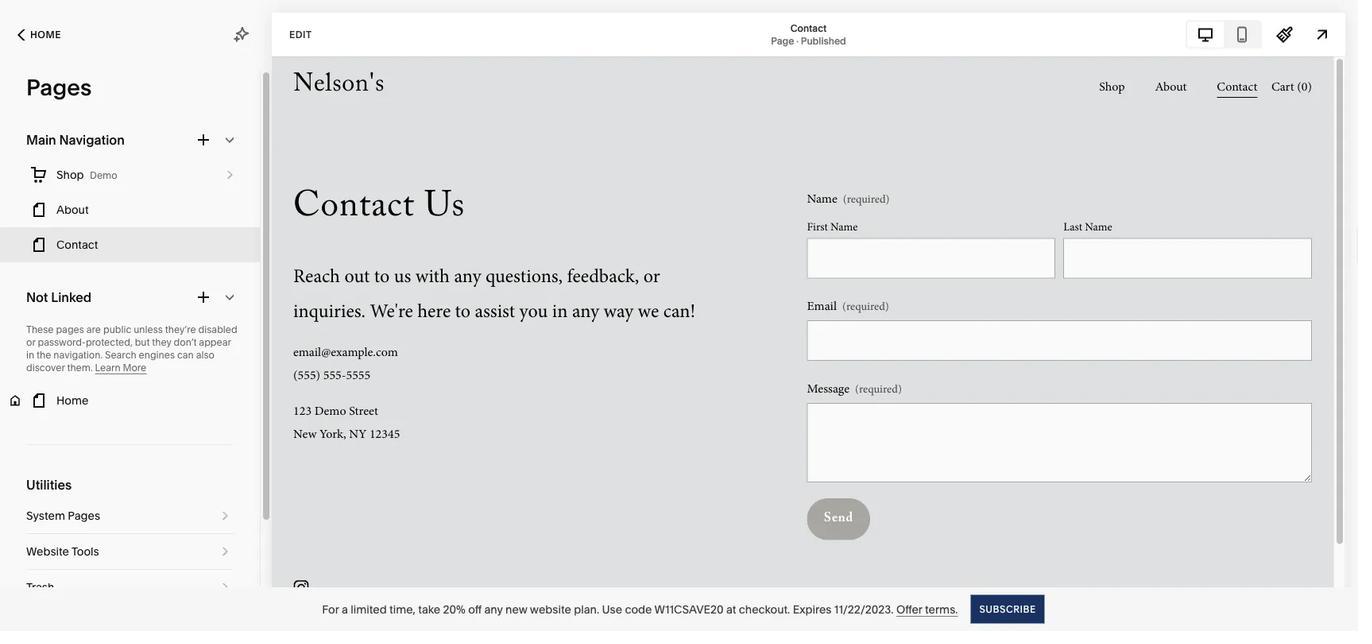 Task type: locate. For each thing, give the bounding box(es) containing it.
system pages
[[26, 509, 100, 523]]

tab list
[[1188, 22, 1261, 47]]

pages
[[26, 74, 92, 101], [68, 509, 100, 523]]

edit button
[[279, 20, 322, 49]]

at
[[727, 603, 737, 616]]

1 vertical spatial pages
[[68, 509, 100, 523]]

are
[[86, 324, 101, 336]]

add a new page to the "main navigation" group image
[[195, 131, 212, 149]]

about button
[[0, 192, 260, 227]]

pages up tools
[[68, 509, 100, 523]]

contact up ·
[[791, 22, 827, 34]]

pages
[[56, 324, 84, 336]]

page
[[771, 35, 795, 47]]

contact for contact page · published
[[791, 22, 827, 34]]

1 vertical spatial home
[[56, 394, 89, 408]]

navigation
[[59, 132, 125, 147]]

contact inside 'button'
[[56, 238, 98, 252]]

the
[[37, 349, 51, 361]]

2 home button from the top
[[0, 383, 260, 418]]

20%
[[443, 603, 466, 616]]

contact
[[791, 22, 827, 34], [56, 238, 98, 252]]

learn more link
[[95, 362, 147, 375]]

search
[[105, 349, 137, 361]]

0 horizontal spatial contact
[[56, 238, 98, 252]]

system
[[26, 509, 65, 523]]

can
[[177, 349, 194, 361]]

published
[[801, 35, 847, 47]]

0 vertical spatial home
[[30, 29, 61, 41]]

pages inside button
[[68, 509, 100, 523]]

home button
[[0, 17, 79, 52], [0, 383, 260, 418]]

contact down about
[[56, 238, 98, 252]]

0 vertical spatial contact
[[791, 22, 827, 34]]

1 vertical spatial contact
[[56, 238, 98, 252]]

protected,
[[86, 337, 133, 348]]

1 home button from the top
[[0, 17, 79, 52]]

1 vertical spatial home button
[[0, 383, 260, 418]]

learn more
[[95, 362, 147, 374]]

subscribe button
[[971, 595, 1045, 624]]

checkout.
[[739, 603, 791, 616]]

1 horizontal spatial contact
[[791, 22, 827, 34]]

code
[[625, 603, 652, 616]]

edit
[[289, 29, 312, 40]]

appear
[[199, 337, 231, 348]]

shop demo
[[56, 168, 117, 182]]

contact inside contact page · published
[[791, 22, 827, 34]]

11/22/2023.
[[835, 603, 894, 616]]

these
[[26, 324, 54, 336]]

main
[[26, 132, 56, 147]]

but
[[135, 337, 150, 348]]

navigation.
[[53, 349, 103, 361]]

about
[[56, 203, 89, 217]]

contact page · published
[[771, 22, 847, 47]]

0 vertical spatial home button
[[0, 17, 79, 52]]

for a limited time, take 20% off any new website plan. use code w11csave20 at checkout. expires 11/22/2023. offer terms.
[[322, 603, 958, 616]]

public
[[103, 324, 131, 336]]

trash
[[26, 581, 54, 594]]

password-
[[38, 337, 86, 348]]

not linked
[[26, 289, 91, 305]]

pages up main navigation
[[26, 74, 92, 101]]

home
[[30, 29, 61, 41], [56, 394, 89, 408]]

contact for contact
[[56, 238, 98, 252]]



Task type: describe. For each thing, give the bounding box(es) containing it.
website
[[530, 603, 572, 616]]

w11csave20
[[655, 603, 724, 616]]

for
[[322, 603, 339, 616]]

system pages button
[[26, 499, 234, 534]]

unless
[[134, 324, 163, 336]]

also
[[196, 349, 215, 361]]

utilities
[[26, 477, 72, 493]]

them.
[[67, 362, 93, 374]]

in
[[26, 349, 34, 361]]

don't
[[174, 337, 197, 348]]

any
[[485, 603, 503, 616]]

offer terms. link
[[897, 603, 958, 617]]

offer
[[897, 603, 923, 616]]

off
[[468, 603, 482, 616]]

or
[[26, 337, 35, 348]]

add a new page to the "not linked" navigation group image
[[195, 289, 212, 306]]

subscribe
[[980, 604, 1037, 615]]

0 vertical spatial pages
[[26, 74, 92, 101]]

website
[[26, 545, 69, 559]]

terms.
[[926, 603, 958, 616]]

engines
[[139, 349, 175, 361]]

expires
[[793, 603, 832, 616]]

disabled
[[198, 324, 238, 336]]

not
[[26, 289, 48, 305]]

use
[[602, 603, 623, 616]]

contact button
[[0, 227, 260, 262]]

website tools button
[[26, 534, 234, 569]]

limited
[[351, 603, 387, 616]]

take
[[418, 603, 441, 616]]

·
[[797, 35, 799, 47]]

linked
[[51, 289, 91, 305]]

these pages are public unless they're disabled or password-protected, but they don't appear in the navigation. search engines can also discover them.
[[26, 324, 238, 374]]

shop
[[56, 168, 84, 182]]

tools
[[71, 545, 99, 559]]

they
[[152, 337, 171, 348]]

time,
[[390, 603, 416, 616]]

plan.
[[574, 603, 600, 616]]

website tools
[[26, 545, 99, 559]]

main navigation
[[26, 132, 125, 147]]

discover
[[26, 362, 65, 374]]

they're
[[165, 324, 196, 336]]

trash button
[[26, 570, 234, 605]]

demo
[[90, 170, 117, 181]]

new
[[506, 603, 528, 616]]

learn
[[95, 362, 121, 374]]

a
[[342, 603, 348, 616]]

more
[[123, 362, 147, 374]]



Task type: vqa. For each thing, say whether or not it's contained in the screenshot.
Permissions
no



